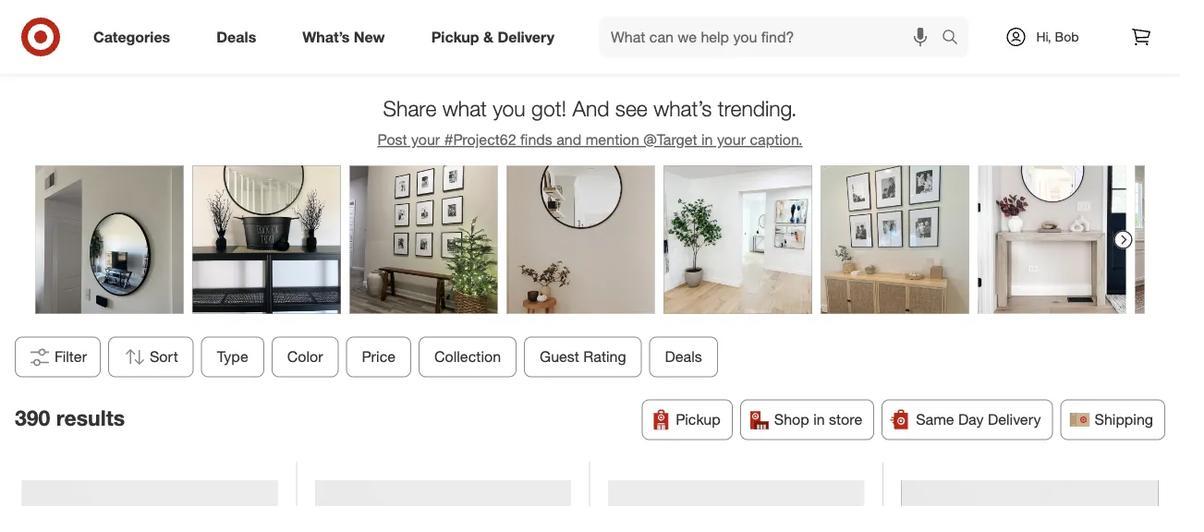 Task type: vqa. For each thing, say whether or not it's contained in the screenshot.
save 5% every day with redcard
no



Task type: describe. For each thing, give the bounding box(es) containing it.
storage link
[[968, 0, 1157, 62]]

color button
[[272, 337, 339, 378]]

pickup for pickup & delivery
[[432, 28, 480, 46]]

categories link
[[78, 17, 193, 57]]

hi, bob
[[1037, 29, 1080, 45]]

shipping button
[[1061, 400, 1166, 441]]

shipping
[[1095, 411, 1154, 429]]

user image by @at.home.with.hilary image
[[1136, 166, 1181, 314]]

deals button
[[650, 337, 718, 378]]

user image by @homewithsylviac image
[[979, 166, 1127, 314]]

lighting link
[[213, 0, 402, 62]]

new
[[354, 28, 385, 46]]

trending.
[[718, 95, 798, 121]]

in inside button
[[814, 411, 825, 429]]

same
[[917, 411, 955, 429]]

@target
[[644, 131, 698, 149]]

deals for deals link
[[217, 28, 256, 46]]

store
[[830, 411, 863, 429]]

curtains link
[[779, 0, 968, 62]]

type button
[[201, 337, 264, 378]]

sort
[[150, 348, 178, 366]]

guest
[[540, 348, 580, 366]]

day
[[959, 411, 985, 429]]

shop in store button
[[741, 400, 875, 441]]

caption.
[[750, 131, 803, 149]]

hi,
[[1037, 29, 1052, 45]]

user image by @everydaywithmrsj image
[[822, 166, 970, 314]]

user image by @arielxbaker image
[[350, 166, 498, 314]]

bath
[[671, 44, 699, 61]]

rugs link
[[402, 0, 590, 62]]

1 your from the left
[[412, 131, 440, 149]]

color
[[287, 348, 323, 366]]

same day delivery button
[[882, 400, 1054, 441]]

filter button
[[15, 337, 101, 378]]

0 horizontal spatial in
[[702, 131, 713, 149]]

delivery for same day delivery
[[989, 411, 1042, 429]]

price button
[[346, 337, 412, 378]]

pickup & delivery link
[[416, 17, 578, 57]]

search
[[934, 30, 979, 48]]

pickup for pickup
[[676, 411, 721, 429]]

curtains
[[849, 44, 898, 61]]

what
[[443, 95, 487, 121]]

delivery for pickup & delivery
[[498, 28, 555, 46]]

post your #project62 finds and mention @target in your caption. link
[[378, 131, 803, 149]]

results
[[56, 405, 125, 431]]

user image by @athomeangelique image
[[507, 166, 655, 314]]

categories
[[93, 28, 170, 46]]

post your #project62 finds and mention @target in your caption.
[[378, 131, 803, 149]]

pickup button
[[642, 400, 733, 441]]

got!
[[532, 95, 567, 121]]

guest rating button
[[524, 337, 642, 378]]



Task type: locate. For each thing, give the bounding box(es) containing it.
delivery right &
[[498, 28, 555, 46]]

&
[[484, 28, 494, 46]]

your
[[412, 131, 440, 149], [718, 131, 746, 149]]

your down trending.
[[718, 131, 746, 149]]

0 vertical spatial deals
[[217, 28, 256, 46]]

bob
[[1056, 29, 1080, 45]]

pickup down deals 'button'
[[676, 411, 721, 429]]

you
[[493, 95, 526, 121]]

rating
[[584, 348, 627, 366]]

what's
[[303, 28, 350, 46]]

in right the @target
[[702, 131, 713, 149]]

pickup & delivery
[[432, 28, 555, 46]]

textilene woven plaid placemat - project 62™ image
[[609, 481, 865, 508]]

and
[[573, 95, 610, 121]]

what's new
[[303, 28, 385, 46]]

1 horizontal spatial pickup
[[676, 411, 721, 429]]

deals
[[217, 28, 256, 46], [666, 348, 703, 366]]

deals for deals 'button'
[[666, 348, 703, 366]]

What can we help you find? suggestions appear below search field
[[600, 17, 947, 57]]

share what you got! and see what's trending.
[[383, 95, 798, 121]]

deals link
[[201, 17, 280, 57]]

see
[[616, 95, 648, 121]]

shop in store
[[775, 411, 863, 429]]

user image by @wickedhappywife image
[[193, 166, 341, 314]]

delivery right day
[[989, 411, 1042, 429]]

in
[[702, 131, 713, 149], [814, 411, 825, 429]]

1 horizontal spatial your
[[718, 131, 746, 149]]

in left store
[[814, 411, 825, 429]]

0 horizontal spatial pickup
[[432, 28, 480, 46]]

1 vertical spatial in
[[814, 411, 825, 429]]

mention
[[586, 131, 640, 149]]

rugs
[[481, 44, 511, 61]]

deals up pickup button
[[666, 348, 703, 366]]

2 your from the left
[[718, 131, 746, 149]]

your right post
[[412, 131, 440, 149]]

390
[[15, 405, 50, 431]]

delivery inside button
[[989, 411, 1042, 429]]

1 vertical spatial delivery
[[989, 411, 1042, 429]]

collection button
[[419, 337, 517, 378]]

1 vertical spatial pickup
[[676, 411, 721, 429]]

guest rating
[[540, 348, 627, 366]]

1 horizontal spatial delivery
[[989, 411, 1042, 429]]

0 horizontal spatial deals
[[217, 28, 256, 46]]

390 results
[[15, 405, 125, 431]]

pickup
[[432, 28, 480, 46], [676, 411, 721, 429]]

and
[[557, 131, 582, 149]]

what's
[[654, 95, 712, 121]]

furniture link
[[24, 0, 213, 62]]

same day delivery
[[917, 411, 1042, 429]]

1'6"x2'6"/18"x30" hello doormat black - project 62™ image
[[902, 481, 1159, 508], [902, 481, 1159, 508]]

finds
[[521, 131, 553, 149]]

0 horizontal spatial delivery
[[498, 28, 555, 46]]

1 horizontal spatial in
[[814, 411, 825, 429]]

filter
[[55, 348, 87, 366]]

36oz stoneware avesta dinner bowls - project 62™ image
[[22, 481, 278, 508], [22, 481, 278, 508]]

price
[[362, 348, 396, 366]]

delivery
[[498, 28, 555, 46], [989, 411, 1042, 429]]

post
[[378, 131, 408, 149]]

user image by @brennaberg image
[[36, 166, 184, 314]]

deals left lighting
[[217, 28, 256, 46]]

pickup left &
[[432, 28, 480, 46]]

share
[[383, 95, 437, 121]]

sort button
[[108, 337, 194, 378]]

user image by @martamccue image
[[664, 166, 812, 314]]

lighting
[[284, 44, 330, 61]]

search button
[[934, 17, 979, 61]]

pickup inside button
[[676, 411, 721, 429]]

what's new link
[[287, 17, 408, 57]]

storage
[[1040, 44, 1085, 61]]

collection
[[435, 348, 501, 366]]

shop
[[775, 411, 810, 429]]

1 horizontal spatial deals
[[666, 348, 703, 366]]

furniture
[[92, 44, 144, 61]]

bath link
[[590, 0, 779, 62]]

0 horizontal spatial your
[[412, 131, 440, 149]]

deals inside 'button'
[[666, 348, 703, 366]]

0 vertical spatial delivery
[[498, 28, 555, 46]]

0 vertical spatial in
[[702, 131, 713, 149]]

0 vertical spatial pickup
[[432, 28, 480, 46]]

#project62
[[444, 131, 517, 149]]

27oz stoneware avesta bowls - project 62™ image
[[315, 481, 572, 508], [315, 481, 572, 508]]

type
[[217, 348, 249, 366]]

1 vertical spatial deals
[[666, 348, 703, 366]]



